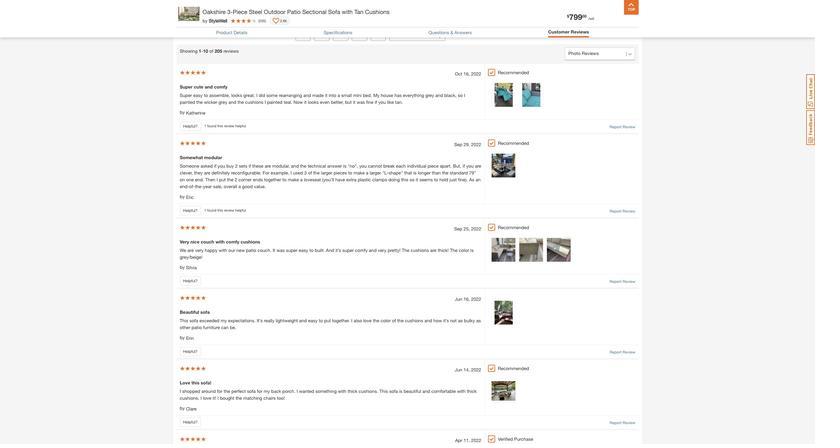 Task type: vqa. For each thing, say whether or not it's contained in the screenshot.
Light
no



Task type: describe. For each thing, give the bounding box(es) containing it.
top button
[[624, 0, 639, 15]]

by eric
[[180, 194, 194, 200]]

and inside the love this sofa! i shopped around for the perfect sofa for my back porch. i wanted something with thick cushions. this sofa is beautiful and comfortable with thick cushions. i love it! i bought the matching chairs too!
[[423, 389, 430, 394]]

2022 for sep 29, 2022
[[471, 142, 482, 147]]

questions & answers
[[429, 30, 472, 35]]

but,
[[453, 163, 462, 169]]

1 horizontal spatial looks
[[308, 99, 319, 105]]

by for by erin
[[180, 335, 185, 340]]

i up sale,
[[217, 177, 218, 182]]

was inside super cute and comfy super easy to assemble, looks great. i did some rearranging and made it into a small mini bed.  my house has everything grey and black, so i painted the wicker grey and the cushions i painted teal. now it looks even better, but it was fine if you like tan.
[[357, 99, 365, 105]]

year
[[203, 184, 212, 189]]

each
[[396, 163, 406, 169]]

11,
[[464, 438, 470, 443]]

it!
[[213, 395, 216, 401]]

like
[[387, 99, 394, 105]]

if inside super cute and comfy super easy to assemble, looks great. i did some rearranging and made it into a small mini bed.  my house has everything grey and black, so i painted the wicker grey and the cushions i painted teal. now it looks even better, but it was fine if you like tan.
[[375, 99, 377, 105]]

verified purchases only button
[[390, 28, 446, 41]]

i down around
[[201, 395, 202, 401]]

and left the made
[[304, 92, 311, 98]]

1 vertical spatial grey
[[219, 99, 227, 105]]

star symbol image for 4
[[321, 32, 326, 37]]

purchases
[[410, 32, 431, 38]]

helpful? for very
[[183, 279, 198, 283]]

extra
[[347, 177, 357, 182]]

report review for i shopped around for the perfect sofa for my back porch. i wanted something with thick cushions. this sofa is beautiful and comfortable with thick cushions. i love it! i bought the matching chairs too!
[[610, 420, 636, 425]]

if right asked on the top
[[214, 163, 217, 169]]

silvia
[[186, 265, 197, 270]]

16, for oct
[[464, 71, 470, 76]]

house
[[381, 92, 393, 98]]

matching
[[243, 395, 262, 401]]

and inside somewhat modular someone asked if you buy 2 sets if these are modular, and the technical answer is "no", you cannot break each individual piece apart. but, if you are clever, they are definitely reconfigurable. for example, i used 3 of the larger pieces to make a larger "l-shape" that is longer than the standard 79" on one end. then i put the 2 corner ends together to make a loveseat (you'll have extra plastic clamps doing this so it seems to hold just fine). as an end-of-the-year sale, overall a good value.
[[291, 163, 299, 169]]

and inside 'very nice couch with comfy cushions we are very happy with our new patio couch. it was super easy to built. and it's super comfy and very pretty! the cushions are thick! the color is grey/beige!'
[[369, 247, 377, 253]]

modular
[[204, 155, 222, 160]]

helpful for reconfigurable.
[[235, 208, 246, 212]]

but
[[345, 99, 352, 105]]

some
[[267, 92, 278, 98]]

stylewell
[[209, 18, 228, 23]]

1 for from the left
[[217, 389, 223, 394]]

report for we are very happy with our new patio couch. it was super easy to built. and it's super comfy and very pretty! the cushions are thick! the color is grey/beige!
[[610, 279, 622, 284]]

helpful for grey
[[235, 124, 246, 128]]

cute
[[194, 84, 204, 89]]

4 button
[[314, 28, 330, 41]]

to down example, at the top left of the page
[[283, 177, 287, 182]]

report for super easy to assemble, looks great. i did some rearranging and made it into a small mini bed.  my house has everything grey and black, so i painted the wicker grey and the cushions i painted teal. now it looks even better, but it was fine if you like tan.
[[610, 124, 622, 129]]

value.
[[254, 184, 266, 189]]

to down than at the right top of the page
[[434, 177, 438, 182]]

a inside super cute and comfy super easy to assemble, looks great. i did some rearranging and made it into a small mini bed.  my house has everything grey and black, so i painted the wicker grey and the cushions i painted teal. now it looks even better, but it was fine if you like tan.
[[338, 92, 340, 98]]

2 helpful? from the top
[[183, 208, 198, 213]]

2 super from the left
[[343, 247, 354, 253]]

cushions inside "beautiful sofa this sofa exceeded my expectations. it's really lightweight and easy to put together. i also love the color of the cushions and how it's not as bulky as other patio furniture can be."
[[405, 318, 423, 323]]

end-
[[180, 184, 189, 189]]

silvia button
[[186, 264, 197, 271]]

report review button for i shopped around for the perfect sofa for my back porch. i wanted something with thick cushions. this sofa is beautiful and comfortable with thick cushions. i love it! i bought the matching chairs too!
[[610, 420, 636, 426]]

helpful? for beautiful
[[183, 349, 198, 354]]

report review for we are very happy with our new patio couch. it was super easy to built. and it's super comfy and very pretty! the cushions are thick! the color is grey/beige!
[[610, 279, 636, 284]]

it's
[[257, 318, 263, 323]]

2.6k
[[280, 18, 287, 23]]

it
[[273, 247, 275, 253]]

sofa
[[328, 8, 340, 15]]

somewhat modular someone asked if you buy 2 sets if these are modular, and the technical answer is "no", you cannot break each individual piece apart. but, if you are clever, they are definitely reconfigurable. for example, i used 3 of the larger pieces to make a larger "l-shape" that is longer than the standard 79" on one end. then i put the 2 corner ends together to make a loveseat (you'll have extra plastic clamps doing this so it seems to hold just fine). as an end-of-the-year sale, overall a good value.
[[180, 155, 482, 189]]

comfortable
[[432, 389, 456, 394]]

katherine
[[186, 110, 206, 115]]

report for i shopped around for the perfect sofa for my back porch. i wanted something with thick cushions. this sofa is beautiful and comfortable with thick cushions. i love it! i bought the matching chairs too!
[[610, 420, 622, 425]]

helpful? for love
[[183, 420, 198, 425]]

/set
[[589, 16, 595, 21]]

a left good
[[239, 184, 241, 189]]

report review for this sofa exceeded my expectations. it's really lightweight and easy to put together. i also love the color of the cushions and how it's not as bulky as other patio furniture can be.
[[610, 350, 636, 355]]

filter by:
[[295, 22, 313, 27]]

with right "comfortable"
[[457, 389, 466, 394]]

corner
[[239, 177, 252, 182]]

if right sets
[[249, 163, 251, 169]]

shopped
[[182, 389, 200, 394]]

bed.
[[363, 92, 372, 98]]

of-
[[189, 184, 195, 189]]

good
[[242, 184, 253, 189]]

love inside the love this sofa! i shopped around for the perfect sofa for my back porch. i wanted something with thick cushions. this sofa is beautiful and comfortable with thick cushions. i love it! i bought the matching chairs too!
[[203, 395, 211, 401]]

is left "no",
[[343, 163, 347, 169]]

it's inside "beautiful sofa this sofa exceeded my expectations. it's really lightweight and easy to put together. i also love the color of the cushions and how it's not as bulky as other patio furniture can be."
[[444, 318, 449, 323]]

i right black, on the top of the page
[[464, 92, 465, 98]]

end.
[[195, 177, 204, 182]]

by stylewell
[[203, 18, 228, 23]]

if right but,
[[463, 163, 465, 169]]

love inside "beautiful sofa this sofa exceeded my expectations. it's really lightweight and easy to put together. i also love the color of the cushions and how it's not as bulky as other patio furniture can be."
[[364, 318, 372, 323]]

2.6k button
[[270, 16, 290, 25]]

plastic
[[358, 177, 371, 182]]

1 horizontal spatial make
[[354, 170, 365, 175]]

reviews
[[571, 29, 589, 35]]

and right cute
[[205, 84, 213, 89]]

1 found this review helpful for eric
[[204, 208, 246, 212]]

longer
[[418, 170, 431, 175]]

eric
[[186, 194, 194, 200]]

of inside somewhat modular someone asked if you buy 2 sets if these are modular, and the technical answer is "no", you cannot break each individual piece apart. but, if you are clever, they are definitely reconfigurable. for example, i used 3 of the larger pieces to make a larger "l-shape" that is longer than the standard 79" on one end. then i put the 2 corner ends together to make a loveseat (you'll have extra plastic clamps doing this so it seems to hold just fine). as an end-of-the-year sale, overall a good value.
[[308, 170, 312, 175]]

apart.
[[440, 163, 452, 169]]

sectional
[[302, 8, 327, 15]]

1 left 10
[[199, 48, 201, 54]]

did
[[259, 92, 265, 98]]

are up the for
[[265, 163, 271, 169]]

tan
[[355, 8, 364, 15]]

1 found this review helpful for katherine
[[204, 124, 246, 128]]

it inside somewhat modular someone asked if you buy 2 sets if these are modular, and the technical answer is "no", you cannot break each individual piece apart. but, if you are clever, they are definitely reconfigurable. for example, i used 3 of the larger pieces to make a larger "l-shape" that is longer than the standard 79" on one end. then i put the 2 corner ends together to make a loveseat (you'll have extra plastic clamps doing this so it seems to hold just fine). as an end-of-the-year sale, overall a good value.
[[416, 177, 419, 182]]

1 button
[[371, 28, 386, 41]]

couch
[[201, 239, 214, 244]]

this inside the love this sofa! i shopped around for the perfect sofa for my back porch. i wanted something with thick cushions. this sofa is beautiful and comfortable with thick cushions. i love it! i bought the matching chairs too!
[[192, 380, 200, 386]]

jun for jun 16, 2022
[[455, 296, 463, 302]]

review for reconfigurable.
[[224, 208, 235, 212]]

not
[[450, 318, 457, 323]]

questions
[[429, 30, 449, 35]]

wicker
[[204, 99, 217, 105]]

are left thick!
[[430, 247, 437, 253]]

found for eric
[[207, 208, 217, 212]]

expectations.
[[228, 318, 256, 323]]

so inside somewhat modular someone asked if you buy 2 sets if these are modular, and the technical answer is "no", you cannot break each individual piece apart. but, if you are clever, they are definitely reconfigurable. for example, i used 3 of the larger pieces to make a larger "l-shape" that is longer than the standard 79" on one end. then i put the 2 corner ends together to make a loveseat (you'll have extra plastic clamps doing this so it seems to hold just fine). as an end-of-the-year sale, overall a good value.
[[410, 177, 415, 182]]

2022 for sep 25, 2022
[[471, 226, 482, 231]]

1 down year
[[204, 208, 206, 212]]

1 thick from the left
[[348, 389, 358, 394]]

2 for from the left
[[257, 389, 263, 394]]

by katherine
[[180, 109, 206, 115]]

2 thick from the left
[[467, 389, 477, 394]]

1 horizontal spatial 205
[[259, 18, 265, 23]]

report for this sofa exceeded my expectations. it's really lightweight and easy to put together. i also love the color of the cushions and how it's not as bulky as other patio furniture can be.
[[610, 350, 622, 355]]

sep 25, 2022
[[455, 226, 482, 231]]

with right something
[[338, 389, 347, 394]]

sep for sep 25, 2022
[[455, 226, 463, 231]]

black,
[[445, 92, 457, 98]]

apr
[[455, 438, 463, 443]]

5 button
[[295, 28, 311, 41]]

2 the from the left
[[450, 247, 458, 253]]

1 down katherine button
[[204, 124, 206, 128]]

to inside super cute and comfy super easy to assemble, looks great. i did some rearranging and made it into a small mini bed.  my house has everything grey and black, so i painted the wicker grey and the cushions i painted teal. now it looks even better, but it was fine if you like tan.
[[204, 92, 208, 98]]

2 helpful? button from the top
[[180, 206, 201, 215]]

sets
[[239, 163, 248, 169]]

this down sale,
[[218, 208, 223, 212]]

this inside "beautiful sofa this sofa exceeded my expectations. it's really lightweight and easy to put together. i also love the color of the cushions and how it's not as bulky as other patio furniture can be."
[[180, 318, 188, 323]]

something
[[316, 389, 337, 394]]

1 horizontal spatial grey
[[426, 92, 434, 98]]

to up extra
[[348, 170, 353, 175]]

with left tan
[[342, 8, 353, 15]]

is right that
[[414, 170, 417, 175]]

sofa left beautiful
[[389, 389, 398, 394]]

a up plastic
[[366, 170, 369, 175]]

i right porch. at the left
[[297, 389, 298, 394]]

showing 1 - 10 of 205 reviews
[[180, 48, 239, 54]]

i right it!
[[218, 395, 219, 401]]

2 as from the left
[[477, 318, 481, 323]]

0 horizontal spatial make
[[288, 177, 299, 182]]

1 very from the left
[[195, 247, 204, 253]]

super cute and comfy super easy to assemble, looks great. i did some rearranging and made it into a small mini bed.  my house has everything grey and black, so i painted the wicker grey and the cushions i painted teal. now it looks even better, but it was fine if you like tan.
[[180, 84, 465, 105]]

review for grey
[[224, 124, 235, 128]]

1 vertical spatial 2
[[235, 163, 238, 169]]

2 vertical spatial comfy
[[355, 247, 368, 253]]

recommended for sep 29, 2022
[[498, 140, 529, 146]]

you up definitely
[[218, 163, 225, 169]]

2 painted from the left
[[267, 99, 283, 105]]

by erin
[[180, 335, 194, 341]]

easy inside 'very nice couch with comfy cushions we are very happy with our new patio couch. it was super easy to built. and it's super comfy and very pretty! the cushions are thick! the color is grey/beige!'
[[299, 247, 308, 253]]

it left into
[[325, 92, 328, 98]]

recommended for sep 25, 2022
[[498, 225, 529, 230]]

and
[[326, 247, 334, 253]]

79"
[[469, 170, 476, 175]]

a down used
[[300, 177, 303, 182]]

porch.
[[283, 389, 296, 394]]

beautiful sofa this sofa exceeded my expectations. it's really lightweight and easy to put together. i also love the color of the cushions and how it's not as bulky as other patio furniture can be.
[[180, 309, 481, 330]]

i inside "beautiful sofa this sofa exceeded my expectations. it's really lightweight and easy to put together. i also love the color of the cushions and how it's not as bulky as other patio furniture can be."
[[351, 318, 353, 323]]

is inside 'very nice couch with comfy cushions we are very happy with our new patio couch. it was super easy to built. and it's super comfy and very pretty! the cushions are thick! the color is grey/beige!'
[[471, 247, 474, 253]]

2022 for jun 14, 2022
[[471, 367, 482, 373]]

2 super from the top
[[180, 92, 192, 98]]

piece
[[428, 163, 439, 169]]

you inside super cute and comfy super easy to assemble, looks great. i did some rearranging and made it into a small mini bed.  my house has everything grey and black, so i painted the wicker grey and the cushions i painted teal. now it looks even better, but it was fine if you like tan.
[[379, 99, 386, 105]]

and down "assemble," on the left top of page
[[229, 99, 236, 105]]

an
[[476, 177, 481, 182]]

details
[[234, 30, 248, 35]]

shape"
[[389, 170, 403, 175]]

nice
[[191, 239, 200, 244]]

of inside "beautiful sofa this sofa exceeded my expectations. it's really lightweight and easy to put together. i also love the color of the cushions and how it's not as bulky as other patio furniture can be."
[[392, 318, 396, 323]]

helpful? button for very
[[180, 276, 201, 286]]

the-
[[195, 184, 203, 189]]

2 inside button
[[356, 32, 358, 38]]

oakshire
[[203, 8, 226, 15]]

reviews
[[224, 48, 239, 54]]

report review for super easy to assemble, looks great. i did some rearranging and made it into a small mini bed.  my house has everything grey and black, so i painted the wicker grey and the cushions i painted teal. now it looks even better, but it was fine if you like tan.
[[610, 124, 636, 129]]

you right "no",
[[360, 163, 367, 169]]

2022 for apr 11, 2022
[[471, 438, 482, 443]]

piece
[[233, 8, 248, 15]]

you up 79"
[[467, 163, 474, 169]]

0 horizontal spatial of
[[210, 48, 214, 54]]

doing
[[389, 177, 400, 182]]

put inside somewhat modular someone asked if you buy 2 sets if these are modular, and the technical answer is "no", you cannot break each individual piece apart. but, if you are clever, they are definitely reconfigurable. for example, i used 3 of the larger pieces to make a larger "l-shape" that is longer than the standard 79" on one end. then i put the 2 corner ends together to make a loveseat (you'll have extra plastic clamps doing this so it seems to hold just fine). as an end-of-the-year sale, overall a good value.
[[219, 177, 226, 182]]

outdoor
[[264, 8, 286, 15]]

be.
[[230, 325, 236, 330]]

3 inside somewhat modular someone asked if you buy 2 sets if these are modular, and the technical answer is "no", you cannot break each individual piece apart. but, if you are clever, they are definitely reconfigurable. for example, i used 3 of the larger pieces to make a larger "l-shape" that is longer than the standard 79" on one end. then i put the 2 corner ends together to make a loveseat (you'll have extra plastic clamps doing this so it seems to hold just fine). as an end-of-the-year sale, overall a good value.
[[304, 170, 307, 175]]

cushions left thick!
[[411, 247, 429, 253]]

than
[[432, 170, 441, 175]]



Task type: locate. For each thing, give the bounding box(es) containing it.
0 vertical spatial grey
[[426, 92, 434, 98]]

16, right oct
[[464, 71, 470, 76]]

0 vertical spatial make
[[354, 170, 365, 175]]

1 vertical spatial it's
[[444, 318, 449, 323]]

3 inside 3 button
[[337, 32, 340, 38]]

2 report review button from the top
[[610, 208, 636, 214]]

1 vertical spatial put
[[324, 318, 331, 323]]

1 the from the left
[[402, 247, 410, 253]]

jun up not
[[455, 296, 463, 302]]

0 horizontal spatial so
[[410, 177, 415, 182]]

1 vertical spatial found
[[207, 208, 217, 212]]

you down house on the top left
[[379, 99, 386, 105]]

helpful? button for love
[[180, 417, 201, 427]]

2 found from the top
[[207, 208, 217, 212]]

found
[[207, 124, 217, 128], [207, 208, 217, 212]]

helpful? button down by katherine
[[180, 121, 201, 131]]

1 horizontal spatial 3
[[337, 32, 340, 38]]

2 button
[[352, 28, 368, 41]]

by for by katherine
[[180, 109, 185, 115]]

0 vertical spatial 16,
[[464, 71, 470, 76]]

0 horizontal spatial the
[[402, 247, 410, 253]]

are down asked on the top
[[204, 170, 210, 175]]

Search text field
[[180, 25, 276, 38]]

1 horizontal spatial love
[[364, 318, 372, 323]]

verified for verified purchase
[[498, 436, 513, 442]]

1 star symbol image from the left
[[321, 32, 326, 37]]

somewhat
[[180, 155, 203, 160]]

0 vertical spatial looks
[[231, 92, 242, 98]]

2022 right 11,
[[471, 438, 482, 443]]

6 2022 from the top
[[471, 438, 482, 443]]

bought
[[220, 395, 235, 401]]

1 review from the top
[[224, 124, 235, 128]]

thick down jun 14, 2022
[[467, 389, 477, 394]]

0 horizontal spatial love
[[203, 395, 211, 401]]

2022 right 14,
[[471, 367, 482, 373]]

report review button for we are very happy with our new patio couch. it was super easy to built. and it's super comfy and very pretty! the cushions are thick! the color is grey/beige!
[[610, 279, 636, 285]]

0 horizontal spatial put
[[219, 177, 226, 182]]

helpful? button down the silvia button
[[180, 276, 201, 286]]

1 report review button from the top
[[610, 124, 636, 130]]

3 right used
[[304, 170, 307, 175]]

report review button for someone asked if you buy 2 sets if these are modular, and the technical answer is "no", you cannot break each individual piece apart. but, if you are clever, they are definitely reconfigurable. for example, i used 3 of the larger pieces to make a larger "l-shape" that is longer than the standard 79" on one end. then i put the 2 corner ends together to make a loveseat (you'll have extra plastic clamps doing this so it seems to hold just fine). as an end-of-the-year sale, overall a good value.
[[610, 208, 636, 214]]

0 horizontal spatial 3
[[304, 170, 307, 175]]

by inside by eric
[[180, 194, 185, 199]]

1 super from the top
[[180, 84, 193, 89]]

recommended for oct 16, 2022
[[498, 70, 529, 75]]

1 vertical spatial looks
[[308, 99, 319, 105]]

was inside 'very nice couch with comfy cushions we are very happy with our new patio couch. it was super easy to built. and it's super comfy and very pretty! the cushions are thick! the color is grey/beige!'
[[277, 247, 285, 253]]

report review for someone asked if you buy 2 sets if these are modular, and the technical answer is "no", you cannot break each individual piece apart. but, if you are clever, they are definitely reconfigurable. for example, i used 3 of the larger pieces to make a larger "l-shape" that is longer than the standard 79" on one end. then i put the 2 corner ends together to make a loveseat (you'll have extra plastic clamps doing this so it seems to hold just fine). as an end-of-the-year sale, overall a good value.
[[610, 209, 636, 213]]

0 vertical spatial of
[[210, 48, 214, 54]]

was down mini in the top of the page
[[357, 99, 365, 105]]

0 horizontal spatial verified
[[393, 32, 409, 38]]

very
[[195, 247, 204, 253], [378, 247, 387, 253]]

0 horizontal spatial was
[[277, 247, 285, 253]]

patio right "other"
[[192, 325, 202, 330]]

1 vertical spatial love
[[203, 395, 211, 401]]

4
[[318, 32, 321, 38]]

review for we are very happy with our new patio couch. it was super easy to built. and it's super comfy and very pretty! the cushions are thick! the color is grey/beige!
[[623, 279, 636, 284]]

report review button for super easy to assemble, looks great. i did some rearranging and made it into a small mini bed.  my house has everything grey and black, so i painted the wicker grey and the cushions i painted teal. now it looks even better, but it was fine if you like tan.
[[610, 124, 636, 130]]

love right also at the bottom of the page
[[364, 318, 372, 323]]

0 horizontal spatial as
[[458, 318, 463, 323]]

helpful? button
[[180, 121, 201, 131], [180, 206, 201, 215], [180, 276, 201, 286], [180, 347, 201, 357], [180, 417, 201, 427]]

found down "wicker"
[[207, 124, 217, 128]]

together.
[[332, 318, 350, 323]]

1 16, from the top
[[464, 71, 470, 76]]

comfy inside super cute and comfy super easy to assemble, looks great. i did some rearranging and made it into a small mini bed.  my house has everything grey and black, so i painted the wicker grey and the cushions i painted teal. now it looks even better, but it was fine if you like tan.
[[214, 84, 228, 89]]

3 report from the top
[[610, 279, 622, 284]]

by inside the by erin
[[180, 335, 185, 340]]

0 horizontal spatial looks
[[231, 92, 242, 98]]

are up 79"
[[475, 163, 482, 169]]

new
[[237, 247, 245, 253]]

1 horizontal spatial star symbol image
[[340, 32, 345, 37]]

to inside "beautiful sofa this sofa exceeded my expectations. it's really lightweight and easy to put together. i also love the color of the cushions and how it's not as bulky as other patio furniture can be."
[[319, 318, 323, 323]]

this inside the love this sofa! i shopped around for the perfect sofa for my back porch. i wanted something with thick cushions. this sofa is beautiful and comfortable with thick cushions. i love it! i bought the matching chairs too!
[[380, 389, 388, 394]]

1 found this review helpful
[[204, 124, 246, 128], [204, 208, 246, 212]]

0 horizontal spatial 205
[[215, 48, 222, 54]]

so right black, on the top of the page
[[458, 92, 463, 98]]

00
[[583, 14, 587, 18]]

cushions up new
[[241, 239, 260, 244]]

was right it
[[277, 247, 285, 253]]

to inside 'very nice couch with comfy cushions we are very happy with our new patio couch. it was super easy to built. and it's super comfy and very pretty! the cushions are thick! the color is grey/beige!'
[[310, 247, 314, 253]]

2 1 found this review helpful from the top
[[204, 208, 246, 212]]

2022 for oct 16, 2022
[[471, 71, 482, 76]]

5 helpful? from the top
[[183, 420, 198, 425]]

1 inside 1 button
[[375, 32, 377, 38]]

1 horizontal spatial as
[[477, 318, 481, 323]]

everything
[[403, 92, 424, 98]]

0 vertical spatial comfy
[[214, 84, 228, 89]]

this down "assemble," on the left top of page
[[218, 124, 223, 128]]

1 vertical spatial 1 found this review helpful
[[204, 208, 246, 212]]

2 jun from the top
[[455, 367, 463, 373]]

1 vertical spatial cushions.
[[180, 395, 199, 401]]

around
[[202, 389, 216, 394]]

2 review from the top
[[224, 208, 235, 212]]

by for by eric
[[180, 194, 185, 199]]

0 vertical spatial 3
[[337, 32, 340, 38]]

4 report review button from the top
[[610, 349, 636, 355]]

pieces
[[334, 170, 347, 175]]

2 sep from the top
[[455, 226, 463, 231]]

customer reviews
[[549, 29, 589, 35]]

by inside by clare
[[180, 405, 185, 411]]

0 vertical spatial found
[[207, 124, 217, 128]]

3 helpful? button from the top
[[180, 276, 201, 286]]

so inside super cute and comfy super easy to assemble, looks great. i did some rearranging and made it into a small mini bed.  my house has everything grey and black, so i painted the wicker grey and the cushions i painted teal. now it looks even better, but it was fine if you like tan.
[[458, 92, 463, 98]]

1 helpful from the top
[[235, 124, 246, 128]]

4 review from the top
[[623, 350, 636, 355]]

0 horizontal spatial this
[[180, 318, 188, 323]]

answer
[[328, 163, 342, 169]]

it right but
[[353, 99, 356, 105]]

technical
[[308, 163, 326, 169]]

cushions
[[365, 8, 390, 15]]

by inside by katherine
[[180, 109, 185, 115]]

now
[[294, 99, 303, 105]]

5 review from the top
[[623, 420, 636, 425]]

1 super from the left
[[286, 247, 298, 253]]

1 vertical spatial jun
[[455, 367, 463, 373]]

color right thick!
[[459, 247, 469, 253]]

super left cute
[[180, 84, 193, 89]]

is down sep 25, 2022
[[471, 247, 474, 253]]

my up can
[[221, 318, 227, 323]]

1 review from the top
[[623, 124, 636, 129]]

clare button
[[186, 405, 197, 412]]

even
[[320, 99, 330, 105]]

0 horizontal spatial color
[[381, 318, 391, 323]]

loveseat
[[304, 177, 321, 182]]

1 2022 from the top
[[471, 71, 482, 76]]

0 vertical spatial 205
[[259, 18, 265, 23]]

review for someone asked if you buy 2 sets if these are modular, and the technical answer is "no", you cannot break each individual piece apart. but, if you are clever, they are definitely reconfigurable. for example, i used 3 of the larger pieces to make a larger "l-shape" that is longer than the standard 79" on one end. then i put the 2 corner ends together to make a loveseat (you'll have extra plastic clamps doing this so it seems to hold just fine). as an end-of-the-year sale, overall a good value.
[[623, 209, 636, 213]]

helpful
[[235, 124, 246, 128], [235, 208, 246, 212]]

1 painted from the left
[[180, 99, 195, 105]]

cushions inside super cute and comfy super easy to assemble, looks great. i did some rearranging and made it into a small mini bed.  my house has everything grey and black, so i painted the wicker grey and the cushions i painted teal. now it looks even better, but it was fine if you like tan.
[[245, 99, 264, 105]]

super right and
[[343, 247, 354, 253]]

1 vertical spatial my
[[264, 389, 270, 394]]

2 2022 from the top
[[471, 142, 482, 147]]

jun for jun 14, 2022
[[455, 367, 463, 373]]

i left did in the left of the page
[[256, 92, 258, 98]]

1 horizontal spatial cushions.
[[359, 389, 379, 394]]

2 helpful from the top
[[235, 208, 246, 212]]

16, for jun
[[464, 296, 470, 302]]

3 right 4 button
[[337, 32, 340, 38]]

1 horizontal spatial verified
[[498, 436, 513, 442]]

helpful? down erin
[[183, 349, 198, 354]]

2 vertical spatial easy
[[308, 318, 318, 323]]

0 vertical spatial easy
[[193, 92, 203, 98]]

2 report review from the top
[[610, 209, 636, 213]]

easy down cute
[[193, 92, 203, 98]]

love
[[180, 380, 190, 386]]

1 helpful? button from the top
[[180, 121, 201, 131]]

1
[[375, 32, 377, 38], [199, 48, 201, 54], [204, 124, 206, 128], [204, 208, 206, 212]]

also
[[354, 318, 362, 323]]

into
[[329, 92, 337, 98]]

0 horizontal spatial thick
[[348, 389, 358, 394]]

0 horizontal spatial patio
[[192, 325, 202, 330]]

helpful? button down clare button
[[180, 417, 201, 427]]

5
[[299, 32, 302, 38]]

questions & answers button
[[429, 30, 472, 35], [429, 30, 472, 35]]

1 vertical spatial verified
[[498, 436, 513, 442]]

used
[[293, 170, 303, 175]]

1 horizontal spatial this
[[380, 389, 388, 394]]

2022 for jun 16, 2022
[[471, 296, 482, 302]]

great.
[[244, 92, 255, 98]]

3 report review from the top
[[610, 279, 636, 284]]

14,
[[464, 367, 470, 373]]

16, up 'bulky'
[[464, 296, 470, 302]]

other
[[180, 325, 190, 330]]

0 vertical spatial patio
[[246, 247, 256, 253]]

3 button
[[333, 28, 349, 41]]

color inside "beautiful sofa this sofa exceeded my expectations. it's really lightweight and easy to put together. i also love the color of the cushions and how it's not as bulky as other patio furniture can be."
[[381, 318, 391, 323]]

overall
[[224, 184, 237, 189]]

sep for sep 29, 2022
[[455, 142, 463, 147]]

3 helpful? from the top
[[183, 279, 198, 283]]

1 vertical spatial comfy
[[226, 239, 239, 244]]

2 vertical spatial of
[[392, 318, 396, 323]]

clare
[[186, 406, 197, 412]]

1 vertical spatial so
[[410, 177, 415, 182]]

0 vertical spatial helpful
[[235, 124, 246, 128]]

by inside by silvia
[[180, 264, 185, 270]]

comfy up our
[[226, 239, 239, 244]]

0 horizontal spatial cushions.
[[180, 395, 199, 401]]

found for katherine
[[207, 124, 217, 128]]

thick!
[[438, 247, 449, 253]]

is inside the love this sofa! i shopped around for the perfect sofa for my back porch. i wanted something with thick cushions. this sofa is beautiful and comfortable with thick cushions. i love it! i bought the matching chairs too!
[[399, 389, 403, 394]]

looks down the made
[[308, 99, 319, 105]]

5 helpful? button from the top
[[180, 417, 201, 427]]

by for by stylewell
[[203, 18, 208, 23]]

2 up 'overall'
[[235, 177, 237, 182]]

1 vertical spatial color
[[381, 318, 391, 323]]

showing
[[180, 48, 198, 54]]

for up bought
[[217, 389, 223, 394]]

filter
[[295, 22, 306, 27]]

0 vertical spatial love
[[364, 318, 372, 323]]

1 report from the top
[[610, 124, 622, 129]]

1 vertical spatial make
[[288, 177, 299, 182]]

1 horizontal spatial of
[[308, 170, 312, 175]]

my inside "beautiful sofa this sofa exceeded my expectations. it's really lightweight and easy to put together. i also love the color of the cushions and how it's not as bulky as other patio furniture can be."
[[221, 318, 227, 323]]

5 report review from the top
[[610, 420, 636, 425]]

and left pretty!
[[369, 247, 377, 253]]

verified purchases only
[[393, 32, 442, 38]]

3 2022 from the top
[[471, 226, 482, 231]]

1 as from the left
[[458, 318, 463, 323]]

verified purchase
[[498, 436, 534, 442]]

verified
[[393, 32, 409, 38], [498, 436, 513, 442]]

it's inside 'very nice couch with comfy cushions we are very happy with our new patio couch. it was super easy to built. and it's super comfy and very pretty! the cushions are thick! the color is grey/beige!'
[[336, 247, 341, 253]]

star symbol image inside 4 button
[[321, 32, 326, 37]]

comfy right and
[[355, 247, 368, 253]]

and right lightweight
[[299, 318, 307, 323]]

love
[[364, 318, 372, 323], [203, 395, 211, 401]]

0 vertical spatial jun
[[455, 296, 463, 302]]

cushions left how
[[405, 318, 423, 323]]

2 larger from the left
[[370, 170, 381, 175]]

painted
[[180, 99, 195, 105], [267, 99, 283, 105]]

sofa up matching
[[247, 389, 256, 394]]

4 recommended from the top
[[498, 366, 529, 371]]

feedback link image
[[807, 110, 816, 145]]

very nice couch with comfy cushions we are very happy with our new patio couch. it was super easy to built. and it's super comfy and very pretty! the cushions are thick! the color is grey/beige!
[[180, 239, 474, 260]]

by left erin button
[[180, 335, 185, 340]]

report for someone asked if you buy 2 sets if these are modular, and the technical answer is "no", you cannot break each individual piece apart. but, if you are clever, they are definitely reconfigurable. for example, i used 3 of the larger pieces to make a larger "l-shape" that is longer than the standard 79" on one end. then i put the 2 corner ends together to make a loveseat (you'll have extra plastic clamps doing this so it seems to hold just fine). as an end-of-the-year sale, overall a good value.
[[610, 209, 622, 213]]

1 vertical spatial was
[[277, 247, 285, 253]]

1 horizontal spatial very
[[378, 247, 387, 253]]

0 horizontal spatial it's
[[336, 247, 341, 253]]

1 horizontal spatial for
[[257, 389, 263, 394]]

a right into
[[338, 92, 340, 98]]

star symbol image inside 3 button
[[340, 32, 345, 37]]

with up happy
[[216, 239, 225, 244]]

super up by katherine
[[180, 92, 192, 98]]

too!
[[277, 395, 285, 401]]

3 recommended from the top
[[498, 225, 529, 230]]

make up plastic
[[354, 170, 365, 175]]

4 report review from the top
[[610, 350, 636, 355]]

i left also at the bottom of the page
[[351, 318, 353, 323]]

1 helpful? from the top
[[183, 124, 198, 129]]

star symbol image left 2 button
[[340, 32, 345, 37]]

and up used
[[291, 163, 299, 169]]

review for super easy to assemble, looks great. i did some rearranging and made it into a small mini bed.  my house has everything grey and black, so i painted the wicker grey and the cushions i painted teal. now it looks even better, but it was fine if you like tan.
[[623, 124, 636, 129]]

my inside the love this sofa! i shopped around for the perfect sofa for my back porch. i wanted something with thick cushions. this sofa is beautiful and comfortable with thick cushions. i love it! i bought the matching chairs too!
[[264, 389, 270, 394]]

2 horizontal spatial of
[[392, 318, 396, 323]]

cannot
[[368, 163, 382, 169]]

only
[[432, 32, 442, 38]]

by left eric
[[180, 194, 185, 199]]

1 1 found this review helpful from the top
[[204, 124, 246, 128]]

i down did in the left of the page
[[265, 99, 266, 105]]

and left black, on the top of the page
[[436, 92, 443, 98]]

report review button for this sofa exceeded my expectations. it's really lightweight and easy to put together. i also love the color of the cushions and how it's not as bulky as other patio furniture can be.
[[610, 349, 636, 355]]

helpful? down the silvia button
[[183, 279, 198, 283]]

this up "other"
[[180, 318, 188, 323]]

799
[[570, 12, 583, 21]]

"l-
[[383, 170, 389, 175]]

1 vertical spatial 3
[[304, 170, 307, 175]]

by:
[[307, 22, 313, 27]]

beautiful
[[404, 389, 421, 394]]

for up matching
[[257, 389, 263, 394]]

1 horizontal spatial the
[[450, 247, 458, 253]]

3 review from the top
[[623, 279, 636, 284]]

i down the "love"
[[180, 389, 181, 394]]

put left together.
[[324, 318, 331, 323]]

verified left 'purchases' on the right of page
[[393, 32, 409, 38]]

4 report from the top
[[610, 350, 622, 355]]

color inside 'very nice couch with comfy cushions we are very happy with our new patio couch. it was super easy to built. and it's super comfy and very pretty! the cushions are thick! the color is grey/beige!'
[[459, 247, 469, 253]]

put inside "beautiful sofa this sofa exceeded my expectations. it's really lightweight and easy to put together. i also love the color of the cushions and how it's not as bulky as other patio furniture can be."
[[324, 318, 331, 323]]

small
[[342, 92, 352, 98]]

jun left 14,
[[455, 367, 463, 373]]

1 vertical spatial of
[[308, 170, 312, 175]]

)
[[265, 18, 266, 23]]

by clare
[[180, 405, 197, 412]]

1 found from the top
[[207, 124, 217, 128]]

specifications
[[324, 30, 353, 35]]

grey/beige!
[[180, 254, 203, 260]]

easy inside "beautiful sofa this sofa exceeded my expectations. it's really lightweight and easy to put together. i also love the color of the cushions and how it's not as bulky as other patio furniture can be."
[[308, 318, 318, 323]]

"no",
[[348, 163, 358, 169]]

easy right lightweight
[[308, 318, 318, 323]]

1 vertical spatial this
[[380, 389, 388, 394]]

2
[[356, 32, 358, 38], [235, 163, 238, 169], [235, 177, 237, 182]]

this inside somewhat modular someone asked if you buy 2 sets if these are modular, and the technical answer is "no", you cannot break each individual piece apart. but, if you are clever, they are definitely reconfigurable. for example, i used 3 of the larger pieces to make a larger "l-shape" that is longer than the standard 79" on one end. then i put the 2 corner ends together to make a loveseat (you'll have extra plastic clamps doing this so it seems to hold just fine). as an end-of-the-year sale, overall a good value.
[[401, 177, 409, 182]]

1 horizontal spatial thick
[[467, 389, 477, 394]]

helpful down great.
[[235, 124, 246, 128]]

1 vertical spatial helpful
[[235, 208, 246, 212]]

helpful? button down eric
[[180, 206, 201, 215]]

and left how
[[425, 318, 432, 323]]

it's right and
[[336, 247, 341, 253]]

customer reviews button
[[549, 29, 589, 36], [549, 29, 589, 35]]

very down nice
[[195, 247, 204, 253]]

0 horizontal spatial super
[[286, 247, 298, 253]]

star symbol image
[[321, 32, 326, 37], [340, 32, 345, 37]]

it right now
[[304, 99, 307, 105]]

1 vertical spatial easy
[[299, 247, 308, 253]]

2 vertical spatial 2
[[235, 177, 237, 182]]

a
[[338, 92, 340, 98], [366, 170, 369, 175], [300, 177, 303, 182], [239, 184, 241, 189]]

1 report review from the top
[[610, 124, 636, 129]]

larger up the "(you'll"
[[321, 170, 333, 175]]

on
[[180, 177, 185, 182]]

2 star symbol image from the left
[[340, 32, 345, 37]]

how
[[434, 318, 442, 323]]

-
[[201, 48, 203, 54]]

patio inside "beautiful sofa this sofa exceeded my expectations. it's really lightweight and easy to put together. i also love the color of the cushions and how it's not as bulky as other patio furniture can be."
[[192, 325, 202, 330]]

i left used
[[291, 170, 292, 175]]

1 vertical spatial review
[[224, 208, 235, 212]]

bulky
[[464, 318, 475, 323]]

3 report review button from the top
[[610, 279, 636, 285]]

2 review from the top
[[623, 209, 636, 213]]

hold
[[440, 177, 449, 182]]

5 report review button from the top
[[610, 420, 636, 426]]

are up grey/beige!
[[188, 247, 194, 253]]

0 vertical spatial cushions.
[[359, 389, 379, 394]]

helpful? button for beautiful
[[180, 347, 201, 357]]

4 helpful? from the top
[[183, 349, 198, 354]]

larger down 'cannot'
[[370, 170, 381, 175]]

very
[[180, 239, 189, 244]]

1 horizontal spatial it's
[[444, 318, 449, 323]]

0 vertical spatial put
[[219, 177, 226, 182]]

patio inside 'very nice couch with comfy cushions we are very happy with our new patio couch. it was super easy to built. and it's super comfy and very pretty! the cushions are thick! the color is grey/beige!'
[[246, 247, 256, 253]]

4 2022 from the top
[[471, 296, 482, 302]]

0 horizontal spatial my
[[221, 318, 227, 323]]

helpful? down by katherine
[[183, 124, 198, 129]]

sofa down beautiful at the bottom of page
[[190, 318, 198, 323]]

1 recommended from the top
[[498, 70, 529, 75]]

together
[[264, 177, 281, 182]]

0 horizontal spatial grey
[[219, 99, 227, 105]]

product image image
[[178, 3, 199, 24]]

with left our
[[219, 247, 227, 253]]

0 vertical spatial this
[[180, 318, 188, 323]]

review for i shopped around for the perfect sofa for my back porch. i wanted something with thick cushions. this sofa is beautiful and comfortable with thick cushions. i love it! i bought the matching chairs too!
[[623, 420, 636, 425]]

easy left the built.
[[299, 247, 308, 253]]

and right beautiful
[[423, 389, 430, 394]]

4 helpful? button from the top
[[180, 347, 201, 357]]

2 report from the top
[[610, 209, 622, 213]]

rearranging
[[279, 92, 302, 98]]

1 sep from the top
[[455, 142, 463, 147]]

sofa up exceeded
[[200, 309, 210, 315]]

display image
[[273, 18, 279, 24]]

1 larger from the left
[[321, 170, 333, 175]]

this left beautiful
[[380, 389, 388, 394]]

1 horizontal spatial was
[[357, 99, 365, 105]]

clamps
[[373, 177, 387, 182]]

buy
[[227, 163, 234, 169]]

1 vertical spatial patio
[[192, 325, 202, 330]]

they
[[194, 170, 203, 175]]

it left seems
[[416, 177, 419, 182]]

2 very from the left
[[378, 247, 387, 253]]

review down "assemble," on the left top of page
[[224, 124, 235, 128]]

5 2022 from the top
[[471, 367, 482, 373]]

0 vertical spatial verified
[[393, 32, 409, 38]]

0 vertical spatial 1 found this review helpful
[[204, 124, 246, 128]]

5 report from the top
[[610, 420, 622, 425]]

0 vertical spatial was
[[357, 99, 365, 105]]

break
[[384, 163, 395, 169]]

0 horizontal spatial for
[[217, 389, 223, 394]]

2 recommended from the top
[[498, 140, 529, 146]]

sofa
[[200, 309, 210, 315], [190, 318, 198, 323], [247, 389, 256, 394], [389, 389, 398, 394]]

have
[[336, 177, 345, 182]]

comfy up "assemble," on the left top of page
[[214, 84, 228, 89]]

lightweight
[[276, 318, 298, 323]]

sofa!
[[201, 380, 211, 386]]

review for this sofa exceeded my expectations. it's really lightweight and easy to put together. i also love the color of the cushions and how it's not as bulky as other patio furniture can be.
[[623, 350, 636, 355]]

0 vertical spatial so
[[458, 92, 463, 98]]

grey down "assemble," on the left top of page
[[219, 99, 227, 105]]

0 vertical spatial it's
[[336, 247, 341, 253]]

by for by silvia
[[180, 264, 185, 270]]

teal.
[[284, 99, 292, 105]]

sale,
[[213, 184, 223, 189]]

by for by clare
[[180, 405, 185, 411]]

someone
[[180, 163, 199, 169]]

verified for verified purchases only
[[393, 32, 409, 38]]

1 vertical spatial 205
[[215, 48, 222, 54]]

verified inside button
[[393, 32, 409, 38]]

report review button
[[610, 124, 636, 130], [610, 208, 636, 214], [610, 279, 636, 285], [610, 349, 636, 355], [610, 420, 636, 426]]

recommended for jun 14, 2022
[[498, 366, 529, 371]]

erin
[[186, 335, 194, 341]]

1 vertical spatial super
[[180, 92, 192, 98]]

1 horizontal spatial color
[[459, 247, 469, 253]]

0 vertical spatial color
[[459, 247, 469, 253]]

live chat image
[[807, 74, 816, 109]]

2 right 3 button on the left top
[[356, 32, 358, 38]]

2022 right oct
[[471, 71, 482, 76]]

0 vertical spatial my
[[221, 318, 227, 323]]

grey right everything
[[426, 92, 434, 98]]

0 horizontal spatial painted
[[180, 99, 195, 105]]

1 jun from the top
[[455, 296, 463, 302]]

1 horizontal spatial painted
[[267, 99, 283, 105]]

star symbol image left 3 button on the left top
[[321, 32, 326, 37]]

2 16, from the top
[[464, 296, 470, 302]]

jun 16, 2022
[[455, 296, 482, 302]]

1 horizontal spatial larger
[[370, 170, 381, 175]]

as
[[469, 177, 475, 182]]

1 vertical spatial 16,
[[464, 296, 470, 302]]

1 horizontal spatial put
[[324, 318, 331, 323]]

0 vertical spatial super
[[180, 84, 193, 89]]

easy inside super cute and comfy super easy to assemble, looks great. i did some rearranging and made it into a small mini bed.  my house has everything grey and black, so i painted the wicker grey and the cushions i painted teal. now it looks even better, but it was fine if you like tan.
[[193, 92, 203, 98]]

star symbol image for 3
[[340, 32, 345, 37]]

standard
[[450, 170, 468, 175]]



